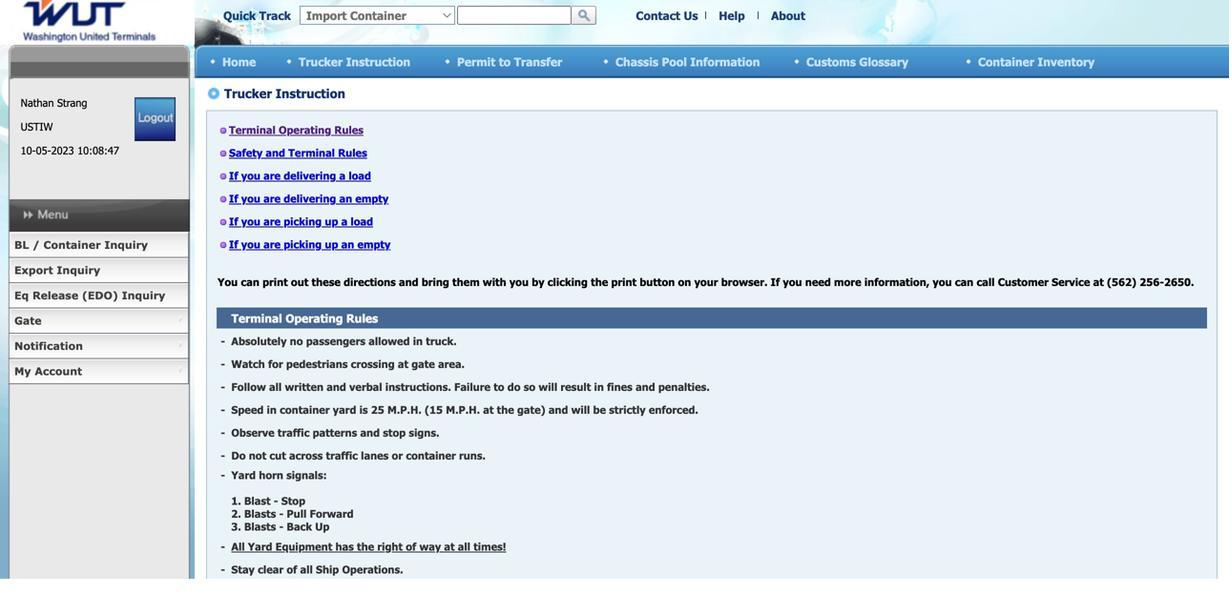 Task type: locate. For each thing, give the bounding box(es) containing it.
inquiry down "bl / container inquiry"
[[57, 264, 100, 277]]

trucker
[[299, 55, 343, 68]]

inquiry
[[104, 239, 148, 251], [57, 264, 100, 277], [122, 289, 165, 302]]

eq release (edo) inquiry
[[14, 289, 165, 302]]

container
[[978, 55, 1034, 68], [43, 239, 101, 251]]

gate
[[14, 314, 42, 327]]

gate link
[[9, 309, 189, 334]]

eq
[[14, 289, 29, 302]]

login image
[[135, 97, 176, 141]]

inquiry up the export inquiry 'link'
[[104, 239, 148, 251]]

container inventory
[[978, 55, 1095, 68]]

notification link
[[9, 334, 189, 359]]

10:08:47
[[77, 144, 119, 157]]

bl
[[14, 239, 29, 251]]

eq release (edo) inquiry link
[[9, 283, 189, 309]]

transfer
[[514, 55, 562, 68]]

chassis pool information
[[616, 55, 760, 68]]

about link
[[771, 8, 805, 22]]

my account
[[14, 365, 82, 378]]

bl / container inquiry link
[[9, 233, 189, 258]]

2 vertical spatial inquiry
[[122, 289, 165, 302]]

None text field
[[457, 6, 572, 25]]

nathan strang
[[21, 96, 87, 109]]

customs
[[806, 55, 856, 68]]

0 vertical spatial inquiry
[[104, 239, 148, 251]]

to
[[499, 55, 511, 68]]

bl / container inquiry
[[14, 239, 148, 251]]

contact us
[[636, 8, 698, 22]]

customs glossary
[[806, 55, 909, 68]]

track
[[259, 8, 291, 22]]

10-05-2023 10:08:47
[[21, 144, 119, 157]]

2023
[[51, 144, 74, 157]]

1 horizontal spatial container
[[978, 55, 1034, 68]]

about
[[771, 8, 805, 22]]

my
[[14, 365, 31, 378]]

container left inventory
[[978, 55, 1034, 68]]

inventory
[[1038, 55, 1095, 68]]

05-
[[36, 144, 51, 157]]

home
[[222, 55, 256, 68]]

help
[[719, 8, 745, 22]]

nathan
[[21, 96, 54, 109]]

information
[[690, 55, 760, 68]]

inquiry right (edo)
[[122, 289, 165, 302]]

glossary
[[859, 55, 909, 68]]

0 horizontal spatial container
[[43, 239, 101, 251]]

1 vertical spatial inquiry
[[57, 264, 100, 277]]

container up export inquiry
[[43, 239, 101, 251]]



Task type: describe. For each thing, give the bounding box(es) containing it.
account
[[35, 365, 82, 378]]

quick
[[223, 8, 256, 22]]

help link
[[719, 8, 745, 22]]

export
[[14, 264, 53, 277]]

pool
[[662, 55, 687, 68]]

/
[[33, 239, 40, 251]]

inquiry for container
[[104, 239, 148, 251]]

us
[[684, 8, 698, 22]]

quick track
[[223, 8, 291, 22]]

trucker instruction
[[299, 55, 411, 68]]

export inquiry
[[14, 264, 100, 277]]

notification
[[14, 340, 83, 353]]

export inquiry link
[[9, 258, 189, 283]]

my account link
[[9, 359, 189, 385]]

instruction
[[346, 55, 411, 68]]

(edo)
[[82, 289, 118, 302]]

contact us link
[[636, 8, 698, 22]]

permit to transfer
[[457, 55, 562, 68]]

release
[[32, 289, 78, 302]]

ustiw
[[21, 120, 53, 133]]

permit
[[457, 55, 496, 68]]

10-
[[21, 144, 36, 157]]

0 vertical spatial container
[[978, 55, 1034, 68]]

contact
[[636, 8, 680, 22]]

inquiry for (edo)
[[122, 289, 165, 302]]

strang
[[57, 96, 87, 109]]

1 vertical spatial container
[[43, 239, 101, 251]]

chassis
[[616, 55, 659, 68]]

inquiry inside 'link'
[[57, 264, 100, 277]]



Task type: vqa. For each thing, say whether or not it's contained in the screenshot.
08:24:50
no



